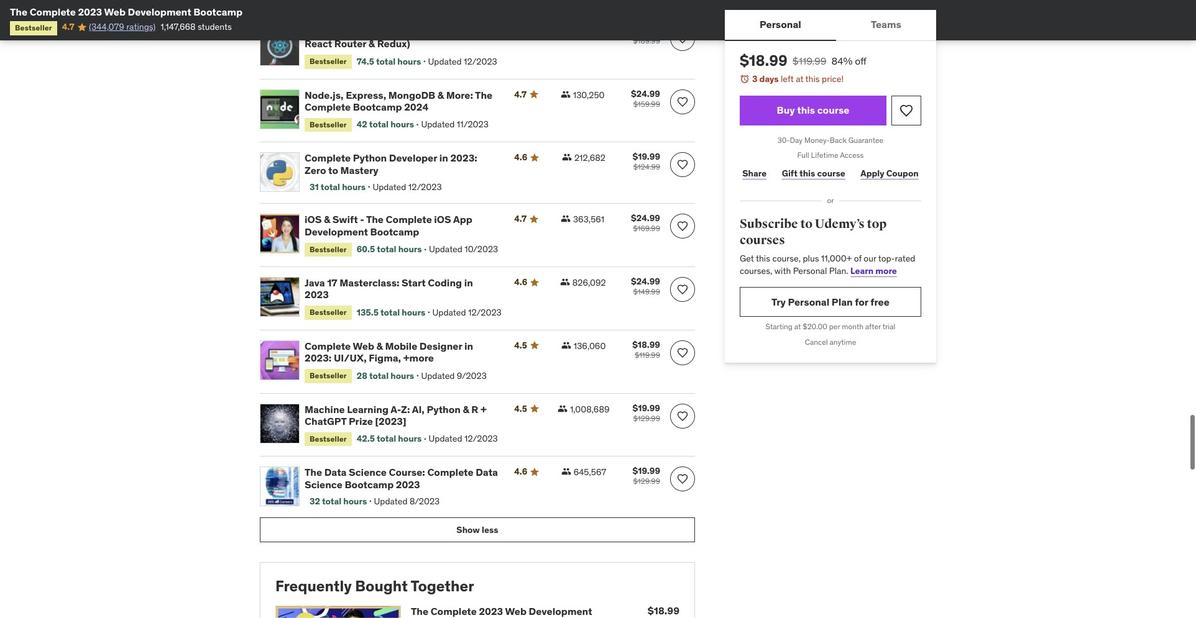 Task type: describe. For each thing, give the bounding box(es) containing it.
+
[[481, 403, 487, 416]]

363,561
[[573, 214, 604, 225]]

17
[[327, 277, 337, 289]]

9/2023
[[457, 370, 487, 381]]

node.js,
[[305, 89, 344, 101]]

bootcamp inside the data science course: complete data science bootcamp 2023
[[345, 478, 394, 491]]

left
[[781, 73, 794, 85]]

1,008,689
[[570, 404, 610, 415]]

development inside ios & swift - the complete ios app development bootcamp
[[305, 225, 368, 238]]

more:
[[446, 89, 473, 101]]

0 vertical spatial web
[[104, 6, 126, 18]]

express,
[[346, 89, 386, 101]]

plus
[[803, 253, 819, 264]]

$19.99 $129.99 for the data science course: complete data science bootcamp 2023
[[633, 466, 660, 486]]

buy this course button
[[740, 95, 887, 125]]

$129.99 for the data science course: complete data science bootcamp 2023
[[633, 477, 660, 486]]

get this course, plus 11,000+ of our top-rated courses, with personal plan.
[[740, 253, 915, 277]]

per
[[829, 322, 840, 332]]

1 horizontal spatial science
[[349, 467, 387, 479]]

complete inside complete web & mobile designer in 2023: ui/ux, figma, +more
[[305, 340, 351, 352]]

30-day money-back guarantee full lifetime access
[[778, 135, 884, 160]]

1 data from the left
[[324, 467, 347, 479]]

web inside complete web & mobile designer in 2023: ui/ux, figma, +more
[[353, 340, 374, 352]]

more
[[876, 265, 897, 277]]

updated for coding
[[432, 307, 466, 318]]

total for a-
[[377, 434, 396, 445]]

3
[[752, 73, 757, 85]]

hours right 32
[[343, 496, 367, 507]]

machine learning a-z: ai, python & r + chatgpt prize [2023] link
[[305, 403, 499, 428]]

$24.99 $169.99
[[631, 213, 660, 233]]

& inside ios & swift - the complete ios app development bootcamp
[[324, 213, 330, 226]]

starting
[[766, 322, 793, 332]]

$18.99 for $18.99
[[648, 605, 679, 617]]

personal inside the personal button
[[760, 18, 801, 31]]

machine
[[305, 403, 345, 416]]

32 total hours
[[310, 496, 367, 507]]

learn
[[850, 265, 874, 277]]

- inside ios & swift - the complete ios app development bootcamp
[[360, 213, 364, 226]]

xsmall image for the data science course: complete data science bootcamp 2023
[[561, 467, 571, 477]]

designer
[[420, 340, 462, 352]]

course for gift this course
[[817, 168, 845, 179]]

$169.99
[[633, 224, 660, 233]]

complete inside node.js, express, mongodb & more: the complete bootcamp 2024
[[305, 101, 351, 113]]

complete web & mobile designer in 2023: ui/ux, figma, +more
[[305, 340, 473, 364]]

42.5
[[357, 434, 375, 445]]

the data science course: complete data science bootcamp 2023
[[305, 467, 498, 491]]

bootcamp up students
[[193, 6, 243, 18]]

python inside complete python developer in 2023: zero to mastery
[[353, 152, 387, 164]]

our
[[864, 253, 876, 264]]

84%
[[832, 55, 853, 67]]

4.7 for ios & swift - the complete ios app development bootcamp
[[514, 213, 527, 225]]

price!
[[822, 73, 844, 85]]

access
[[840, 151, 864, 160]]

+more
[[403, 352, 434, 364]]

personal button
[[725, 10, 836, 40]]

ai,
[[412, 403, 425, 416]]

wishlist image for machine learning a-z: ai, python & r + chatgpt prize [2023]
[[676, 410, 689, 423]]

tab list containing personal
[[725, 10, 936, 41]]

a-
[[391, 403, 401, 416]]

frequently
[[275, 577, 352, 596]]

try personal plan for free link
[[740, 287, 921, 317]]

this left price!
[[805, 73, 820, 85]]

12/2023 for react - the complete guide 2023 (incl. react router & redux)
[[464, 56, 497, 67]]

1 ios from the left
[[305, 213, 322, 226]]

11/2023
[[457, 119, 489, 130]]

2 react from the top
[[305, 37, 332, 50]]

hours for z:
[[398, 434, 422, 445]]

python inside machine learning a-z: ai, python & r + chatgpt prize [2023]
[[427, 403, 461, 416]]

updated 10/2023
[[429, 244, 498, 255]]

$19.99 $124.99
[[633, 151, 660, 172]]

this for gift
[[799, 168, 815, 179]]

2 data from the left
[[476, 467, 498, 479]]

complete inside react - the complete guide 2023 (incl. react router & redux)
[[360, 25, 406, 38]]

212,682
[[574, 153, 605, 164]]

$24.99 $159.99
[[631, 88, 660, 109]]

2 vertical spatial web
[[505, 606, 527, 618]]

total for masterclass:
[[380, 307, 400, 318]]

bootcamp inside ios & swift - the complete ios app development bootcamp
[[370, 225, 419, 238]]

starting at $20.00 per month after trial cancel anytime
[[766, 322, 895, 347]]

guarantee
[[848, 135, 884, 145]]

this for get
[[756, 253, 770, 264]]

0 vertical spatial development
[[128, 6, 191, 18]]

$119.99 for $18.99 $119.99
[[635, 351, 660, 360]]

updated 8/2023
[[374, 496, 440, 507]]

wishlist image for java 17 masterclass: start coding in 2023
[[676, 284, 689, 296]]

personal inside try personal plan for free link
[[788, 296, 830, 308]]

share button
[[740, 161, 769, 186]]

$18.99 $119.99 84% off
[[740, 51, 867, 70]]

personal inside "get this course, plus 11,000+ of our top-rated courses, with personal plan."
[[793, 265, 827, 277]]

buy
[[777, 104, 795, 116]]

react - the complete guide 2023 (incl. react router & redux)
[[305, 25, 488, 50]]

bestseller for node.js,
[[310, 120, 347, 129]]

day
[[790, 135, 803, 145]]

trial
[[883, 322, 895, 332]]

learn more link
[[850, 265, 897, 277]]

java
[[305, 277, 325, 289]]

node.js, express, mongodb & more: the complete bootcamp 2024 link
[[305, 89, 499, 113]]

30-
[[778, 135, 790, 145]]

mastery
[[340, 164, 378, 176]]

xsmall image for ios & swift - the complete ios app development bootcamp
[[561, 214, 571, 224]]

top-
[[878, 253, 895, 264]]

top
[[867, 216, 887, 232]]

at inside starting at $20.00 per month after trial cancel anytime
[[794, 322, 801, 332]]

- inside react - the complete guide 2023 (incl. react router & redux)
[[334, 25, 338, 38]]

wishlist image for complete web & mobile designer in 2023: ui/ux, figma, +more
[[676, 347, 689, 359]]

136,060
[[574, 341, 606, 352]]

the complete 2023 web development bootcamp link
[[411, 606, 592, 619]]

$24.99 for ios & swift - the complete ios app development bootcamp
[[631, 213, 660, 224]]

try
[[772, 296, 786, 308]]

$129.99 for machine learning a-z: ai, python & r + chatgpt prize [2023]
[[633, 414, 660, 423]]

74.5
[[357, 56, 374, 67]]

of
[[854, 253, 862, 264]]

share
[[742, 168, 767, 179]]

$119.99 for $18.99 $119.99 84% off
[[793, 55, 827, 67]]

redux)
[[377, 37, 410, 50]]

28
[[357, 370, 367, 381]]

$19.99 for the data science course: complete data science bootcamp 2023
[[633, 466, 660, 477]]

$18.99 for $18.99 $119.99
[[632, 339, 660, 351]]

guide
[[408, 25, 436, 38]]

ios & swift - the complete ios app development bootcamp
[[305, 213, 472, 238]]

4.6 for the data science course: complete data science bootcamp 2023
[[514, 467, 527, 478]]

& inside react - the complete guide 2023 (incl. react router & redux)
[[369, 37, 375, 50]]

2024
[[404, 101, 429, 113]]

$159.99
[[633, 99, 660, 109]]

complete inside complete python developer in 2023: zero to mastery
[[305, 152, 351, 164]]

bootcamp inside node.js, express, mongodb & more: the complete bootcamp 2024
[[353, 101, 402, 113]]

$18.99 for $18.99 $119.99 84% off
[[740, 51, 788, 70]]

2 vertical spatial development
[[529, 606, 592, 618]]

& inside complete web & mobile designer in 2023: ui/ux, figma, +more
[[376, 340, 383, 352]]

4.6 for java 17 masterclass: start coding in 2023
[[514, 277, 527, 288]]

gift
[[782, 168, 798, 179]]

alarm image
[[740, 74, 750, 84]]

hours for -
[[398, 244, 422, 255]]

12/2023 for machine learning a-z: ai, python & r + chatgpt prize [2023]
[[464, 434, 498, 445]]

1 react from the top
[[305, 25, 332, 38]]

4.5 for complete web & mobile designer in 2023: ui/ux, figma, +more
[[514, 340, 527, 351]]

z:
[[401, 403, 410, 416]]

2 ios from the left
[[434, 213, 451, 226]]

74.5 total hours
[[357, 56, 421, 67]]

apply coupon
[[861, 168, 919, 179]]

bestseller for java
[[310, 308, 347, 317]]

start
[[402, 277, 426, 289]]

bestseller for complete
[[310, 371, 347, 381]]



Task type: vqa. For each thing, say whether or not it's contained in the screenshot.


Task type: locate. For each thing, give the bounding box(es) containing it.
udemy's
[[815, 216, 865, 232]]

python right the ai,
[[427, 403, 461, 416]]

total right 32
[[322, 496, 341, 507]]

the inside ios & swift - the complete ios app development bootcamp
[[366, 213, 384, 226]]

2023 inside java 17 masterclass: start coding in 2023
[[305, 289, 329, 301]]

- left redux)
[[334, 25, 338, 38]]

tab list
[[725, 10, 936, 41]]

figma,
[[369, 352, 401, 364]]

this up courses,
[[756, 253, 770, 264]]

4.7 right app
[[514, 213, 527, 225]]

$19.99 $129.99
[[633, 403, 660, 423], [633, 466, 660, 486]]

science
[[349, 467, 387, 479], [305, 478, 342, 491]]

2 vertical spatial $18.99
[[648, 605, 679, 617]]

course up back
[[817, 104, 850, 116]]

hours for start
[[402, 307, 425, 318]]

2 4.6 from the top
[[514, 277, 527, 288]]

to inside subscribe to udemy's top courses
[[800, 216, 813, 232]]

- right swift
[[360, 213, 364, 226]]

1 vertical spatial 4.7
[[514, 89, 527, 100]]

updated 12/2023 for guide
[[428, 56, 497, 67]]

course inside buy this course button
[[817, 104, 850, 116]]

$119.99 inside $18.99 $119.99 84% off
[[793, 55, 827, 67]]

2 vertical spatial xsmall image
[[561, 341, 571, 351]]

hours
[[397, 56, 421, 67], [391, 119, 414, 130], [342, 181, 366, 193], [398, 244, 422, 255], [402, 307, 425, 318], [391, 370, 414, 381], [398, 434, 422, 445], [343, 496, 367, 507]]

chatgpt
[[305, 415, 347, 428]]

money-
[[804, 135, 830, 145]]

1 horizontal spatial python
[[427, 403, 461, 416]]

1 vertical spatial the complete 2023 web development bootcamp
[[411, 606, 592, 619]]

to up 31 total hours
[[328, 164, 338, 176]]

zero
[[305, 164, 326, 176]]

courses
[[740, 232, 785, 248]]

total right "28"
[[369, 370, 389, 381]]

after
[[865, 322, 881, 332]]

32
[[310, 496, 320, 507]]

this right buy
[[797, 104, 815, 116]]

1 $129.99 from the top
[[633, 414, 660, 423]]

wishlist image for react - the complete guide 2023 (incl. react router & redux)
[[676, 32, 689, 45]]

in right developer at the top left
[[439, 152, 448, 164]]

$19.99 right the '645,567'
[[633, 466, 660, 477]]

updated 12/2023 down complete python developer in 2023: zero to mastery link
[[373, 181, 442, 193]]

in inside complete python developer in 2023: zero to mastery
[[439, 152, 448, 164]]

2 horizontal spatial development
[[529, 606, 592, 618]]

xsmall image for java 17 masterclass: start coding in 2023
[[560, 277, 570, 287]]

the data science course: complete data science bootcamp 2023 link
[[305, 467, 499, 491]]

science down 42.5
[[349, 467, 387, 479]]

1 vertical spatial $119.99
[[635, 351, 660, 360]]

0 horizontal spatial the complete 2023 web development bootcamp
[[10, 6, 243, 18]]

2 $19.99 $129.99 from the top
[[633, 466, 660, 486]]

hours for mobile
[[391, 370, 414, 381]]

& left r
[[463, 403, 469, 416]]

$18.99 $119.99
[[632, 339, 660, 360]]

0 horizontal spatial science
[[305, 478, 342, 491]]

xsmall image left '212,682'
[[562, 153, 572, 162]]

xsmall image left '136,060'
[[561, 341, 571, 351]]

updated for more:
[[421, 119, 455, 130]]

0 horizontal spatial web
[[104, 6, 126, 18]]

hours down redux)
[[397, 56, 421, 67]]

plan.
[[829, 265, 848, 277]]

data up less
[[476, 467, 498, 479]]

$24.99 for node.js, express, mongodb & more: the complete bootcamp 2024
[[631, 88, 660, 99]]

xsmall image left the '645,567'
[[561, 467, 571, 477]]

0 vertical spatial 4.6
[[514, 152, 527, 163]]

4.7
[[62, 21, 74, 33], [514, 89, 527, 100], [514, 213, 527, 225]]

coupon
[[886, 168, 919, 179]]

wishlist image for ios & swift - the complete ios app development bootcamp
[[676, 220, 689, 233]]

updated for ai,
[[429, 434, 462, 445]]

$119.99 up 3 days left at this price!
[[793, 55, 827, 67]]

$20.00
[[803, 322, 827, 332]]

0 vertical spatial 2023:
[[450, 152, 477, 164]]

anytime
[[830, 338, 856, 347]]

& inside machine learning a-z: ai, python & r + chatgpt prize [2023]
[[463, 403, 469, 416]]

cancel
[[805, 338, 828, 347]]

0 horizontal spatial ios
[[305, 213, 322, 226]]

28 total hours
[[357, 370, 414, 381]]

$24.99 down $124.99
[[631, 213, 660, 224]]

total right 135.5
[[380, 307, 400, 318]]

total down [2023]
[[377, 434, 396, 445]]

1 horizontal spatial to
[[800, 216, 813, 232]]

bestseller for machine
[[310, 435, 347, 444]]

1 vertical spatial $18.99
[[632, 339, 660, 351]]

1 vertical spatial development
[[305, 225, 368, 238]]

0 vertical spatial in
[[439, 152, 448, 164]]

the inside the data science course: complete data science bootcamp 2023
[[305, 467, 322, 479]]

4.5 for machine learning a-z: ai, python & r + chatgpt prize [2023]
[[514, 403, 527, 414]]

updated down complete python developer in 2023: zero to mastery at left top
[[373, 181, 406, 193]]

1 vertical spatial personal
[[793, 265, 827, 277]]

42
[[357, 119, 367, 130]]

12/2023
[[464, 56, 497, 67], [408, 181, 442, 193], [468, 307, 502, 318], [464, 434, 498, 445]]

hours down mastery
[[342, 181, 366, 193]]

to left udemy's
[[800, 216, 813, 232]]

total right 31
[[321, 181, 340, 193]]

1 4.5 from the top
[[514, 340, 527, 351]]

3 $19.99 from the top
[[633, 466, 660, 477]]

or
[[827, 196, 834, 205]]

0 horizontal spatial to
[[328, 164, 338, 176]]

0 vertical spatial python
[[353, 152, 387, 164]]

0 vertical spatial personal
[[760, 18, 801, 31]]

0 vertical spatial $19.99
[[633, 151, 660, 162]]

free
[[871, 296, 890, 308]]

& up 74.5 on the left of the page
[[369, 37, 375, 50]]

hours down machine learning a-z: ai, python & r + chatgpt prize [2023] link
[[398, 434, 422, 445]]

personal down plus
[[793, 265, 827, 277]]

updated for the
[[429, 244, 462, 255]]

personal up $18.99 $119.99 84% off
[[760, 18, 801, 31]]

31 total hours
[[310, 181, 366, 193]]

course for buy this course
[[817, 104, 850, 116]]

4.5
[[514, 340, 527, 351], [514, 403, 527, 414]]

data up 32 total hours
[[324, 467, 347, 479]]

hours for &
[[391, 119, 414, 130]]

& inside node.js, express, mongodb & more: the complete bootcamp 2024
[[438, 89, 444, 101]]

1 vertical spatial $19.99 $129.99
[[633, 466, 660, 486]]

2 $19.99 from the top
[[633, 403, 660, 414]]

12/2023 for java 17 masterclass: start coding in 2023
[[468, 307, 502, 318]]

1 vertical spatial 2023:
[[305, 352, 332, 364]]

1,147,668
[[161, 21, 196, 33]]

course down the lifetime
[[817, 168, 845, 179]]

1 vertical spatial web
[[353, 340, 374, 352]]

0 vertical spatial course
[[817, 104, 850, 116]]

2023: inside complete web & mobile designer in 2023: ui/ux, figma, +more
[[305, 352, 332, 364]]

updated 12/2023 for ai,
[[429, 434, 498, 445]]

1 horizontal spatial web
[[353, 340, 374, 352]]

0 horizontal spatial -
[[334, 25, 338, 38]]

2 vertical spatial 4.7
[[514, 213, 527, 225]]

wishlist image for the data science course: complete data science bootcamp 2023
[[676, 473, 689, 486]]

bestseller for ios
[[310, 245, 347, 254]]

lifetime
[[811, 151, 838, 160]]

1 vertical spatial $19.99
[[633, 403, 660, 414]]

1 vertical spatial to
[[800, 216, 813, 232]]

complete inside ios & swift - the complete ios app development bootcamp
[[386, 213, 432, 226]]

updated for designer
[[421, 370, 455, 381]]

science up 32
[[305, 478, 342, 491]]

learn more
[[850, 265, 897, 277]]

at left $20.00
[[794, 322, 801, 332]]

show less
[[457, 525, 498, 536]]

$129.99 right 1,008,689
[[633, 414, 660, 423]]

0 vertical spatial 4.5
[[514, 340, 527, 351]]

xsmall image left 130,250
[[561, 89, 570, 99]]

1 vertical spatial -
[[360, 213, 364, 226]]

gift this course
[[782, 168, 845, 179]]

machine learning a-z: ai, python & r + chatgpt prize [2023]
[[305, 403, 487, 428]]

2 $129.99 from the top
[[633, 477, 660, 486]]

4.7 right more:
[[514, 89, 527, 100]]

4.6 for complete python developer in 2023: zero to mastery
[[514, 152, 527, 163]]

xsmall image for complete python developer in 2023: zero to mastery
[[562, 153, 572, 162]]

$119.99 right '136,060'
[[635, 351, 660, 360]]

try personal plan for free
[[772, 296, 890, 308]]

complete inside the data science course: complete data science bootcamp 2023
[[427, 467, 473, 479]]

the inside react - the complete guide 2023 (incl. react router & redux)
[[340, 25, 358, 38]]

1 horizontal spatial data
[[476, 467, 498, 479]]

0 horizontal spatial python
[[353, 152, 387, 164]]

$19.99 $129.99 right 1,008,689
[[633, 403, 660, 423]]

ui/ux,
[[334, 352, 367, 364]]

wishlist image for node.js, express, mongodb & more: the complete bootcamp 2024
[[676, 95, 689, 108]]

1 $19.99 $129.99 from the top
[[633, 403, 660, 423]]

hours down "ios & swift - the complete ios app development bootcamp" "link"
[[398, 244, 422, 255]]

1 vertical spatial in
[[464, 277, 473, 289]]

in inside complete web & mobile designer in 2023: ui/ux, figma, +more
[[464, 340, 473, 352]]

1 vertical spatial $24.99
[[631, 213, 660, 224]]

personal up $20.00
[[788, 296, 830, 308]]

$24.99 down $189.99
[[631, 88, 660, 99]]

courses,
[[740, 265, 772, 277]]

total
[[376, 56, 396, 67], [369, 119, 389, 130], [321, 181, 340, 193], [377, 244, 396, 255], [380, 307, 400, 318], [369, 370, 389, 381], [377, 434, 396, 445], [322, 496, 341, 507]]

in inside java 17 masterclass: start coding in 2023
[[464, 277, 473, 289]]

31
[[310, 181, 319, 193]]

in right coding
[[464, 277, 473, 289]]

in right designer
[[464, 340, 473, 352]]

python down 42 on the left top of the page
[[353, 152, 387, 164]]

2023 inside the data science course: complete data science bootcamp 2023
[[396, 478, 420, 491]]

0 vertical spatial xsmall image
[[561, 214, 571, 224]]

total right 42 on the left top of the page
[[369, 119, 389, 130]]

learning
[[347, 403, 389, 416]]

updated for guide
[[428, 56, 462, 67]]

1 vertical spatial 4.5
[[514, 403, 527, 414]]

buy this course
[[777, 104, 850, 116]]

2 vertical spatial personal
[[788, 296, 830, 308]]

ios left swift
[[305, 213, 322, 226]]

3 days left at this price!
[[752, 73, 844, 85]]

updated down coding
[[432, 307, 466, 318]]

r
[[471, 403, 478, 416]]

2 4.5 from the top
[[514, 403, 527, 414]]

$129.99 right the '645,567'
[[633, 477, 660, 486]]

xsmall image left 826,092
[[560, 277, 570, 287]]

1 horizontal spatial 2023:
[[450, 152, 477, 164]]

0 vertical spatial at
[[796, 73, 804, 85]]

& left mobile
[[376, 340, 383, 352]]

& left more:
[[438, 89, 444, 101]]

11,000+
[[821, 253, 852, 264]]

to inside complete python developer in 2023: zero to mastery
[[328, 164, 338, 176]]

$24.99 for java 17 masterclass: start coding in 2023
[[631, 276, 660, 287]]

0 vertical spatial to
[[328, 164, 338, 176]]

2 vertical spatial $19.99
[[633, 466, 660, 477]]

xsmall image
[[561, 89, 570, 99], [562, 153, 572, 162], [558, 404, 568, 414], [561, 467, 571, 477]]

1 $24.99 from the top
[[631, 88, 660, 99]]

java 17 masterclass: start coding in 2023 link
[[305, 277, 499, 301]]

react - the complete guide 2023 (incl. react router & redux) link
[[305, 25, 499, 50]]

in for designer
[[464, 340, 473, 352]]

60.5 total hours
[[357, 244, 422, 255]]

total for swift
[[377, 244, 396, 255]]

xsmall image left 1,008,689
[[558, 404, 568, 414]]

$19.99 left wishlist image
[[633, 151, 660, 162]]

1 $19.99 from the top
[[633, 151, 660, 162]]

0 horizontal spatial $119.99
[[635, 351, 660, 360]]

2 vertical spatial 4.6
[[514, 467, 527, 478]]

hours down the java 17 masterclass: start coding in 2023 link
[[402, 307, 425, 318]]

1 horizontal spatial $119.99
[[793, 55, 827, 67]]

1 horizontal spatial the complete 2023 web development bootcamp
[[411, 606, 592, 619]]

1 course from the top
[[817, 104, 850, 116]]

1 vertical spatial python
[[427, 403, 461, 416]]

total for mongodb
[[369, 119, 389, 130]]

updated 12/2023 down r
[[429, 434, 498, 445]]

course inside gift this course link
[[817, 168, 845, 179]]

prize
[[349, 415, 373, 428]]

$119.99 inside $18.99 $119.99
[[635, 351, 660, 360]]

hours down 2024 at the top of page
[[391, 119, 414, 130]]

together
[[411, 577, 474, 596]]

hours for complete
[[397, 56, 421, 67]]

complete web & mobile designer in 2023: ui/ux, figma, +more link
[[305, 340, 499, 364]]

this right gift
[[799, 168, 815, 179]]

0 vertical spatial 4.7
[[62, 21, 74, 33]]

the inside node.js, express, mongodb & more: the complete bootcamp 2024
[[475, 89, 492, 101]]

0 horizontal spatial development
[[128, 6, 191, 18]]

in
[[439, 152, 448, 164], [464, 277, 473, 289], [464, 340, 473, 352]]

students
[[198, 21, 232, 33]]

bootcamp down together at the bottom left of page
[[411, 618, 460, 619]]

this for buy
[[797, 104, 815, 116]]

$24.99 down $169.99
[[631, 276, 660, 287]]

2 vertical spatial $24.99
[[631, 276, 660, 287]]

130,250
[[573, 89, 605, 100]]

updated down the data science course: complete data science bootcamp 2023
[[374, 496, 408, 507]]

0 vertical spatial $18.99
[[740, 51, 788, 70]]

developer
[[389, 152, 437, 164]]

course,
[[772, 253, 801, 264]]

at
[[796, 73, 804, 85], [794, 322, 801, 332]]

1 4.6 from the top
[[514, 152, 527, 163]]

this inside "get this course, plus 11,000+ of our top-rated courses, with personal plan."
[[756, 253, 770, 264]]

xsmall image for node.js, express, mongodb & more: the complete bootcamp 2024
[[561, 89, 570, 99]]

1 horizontal spatial development
[[305, 225, 368, 238]]

hours down complete web & mobile designer in 2023: ui/ux, figma, +more link
[[391, 370, 414, 381]]

(344,079 ratings)
[[89, 21, 156, 33]]

updated down machine learning a-z: ai, python & r + chatgpt prize [2023] link
[[429, 434, 462, 445]]

3 4.6 from the top
[[514, 467, 527, 478]]

teams
[[871, 18, 901, 31]]

0 vertical spatial -
[[334, 25, 338, 38]]

ios & swift - the complete ios app development bootcamp link
[[305, 213, 499, 238]]

at right left
[[796, 73, 804, 85]]

2 $24.99 from the top
[[631, 213, 660, 224]]

2 course from the top
[[817, 168, 845, 179]]

1 vertical spatial at
[[794, 322, 801, 332]]

0 vertical spatial $119.99
[[793, 55, 827, 67]]

4.7 for node.js, express, mongodb & more: the complete bootcamp 2024
[[514, 89, 527, 100]]

bootcamp up 60.5 total hours
[[370, 225, 419, 238]]

xsmall image for machine learning a-z: ai, python & r + chatgpt prize [2023]
[[558, 404, 568, 414]]

1 horizontal spatial -
[[360, 213, 364, 226]]

$19.99 for machine learning a-z: ai, python & r + chatgpt prize [2023]
[[633, 403, 660, 414]]

updated 12/2023 for coding
[[432, 307, 502, 318]]

updated 12/2023 down (incl.
[[428, 56, 497, 67]]

0 vertical spatial $129.99
[[633, 414, 660, 423]]

$19.99
[[633, 151, 660, 162], [633, 403, 660, 414], [633, 466, 660, 477]]

updated down 2024 at the top of page
[[421, 119, 455, 130]]

0 horizontal spatial 2023:
[[305, 352, 332, 364]]

2 vertical spatial in
[[464, 340, 473, 352]]

wishlist image
[[676, 159, 689, 171]]

$119.99
[[793, 55, 827, 67], [635, 351, 660, 360]]

masterclass:
[[340, 277, 399, 289]]

&
[[369, 37, 375, 50], [438, 89, 444, 101], [324, 213, 330, 226], [376, 340, 383, 352], [463, 403, 469, 416]]

total for &
[[369, 370, 389, 381]]

updated down +more
[[421, 370, 455, 381]]

$19.99 for complete python developer in 2023: zero to mastery
[[633, 151, 660, 162]]

total down redux)
[[376, 56, 396, 67]]

1 vertical spatial course
[[817, 168, 845, 179]]

xsmall image
[[561, 214, 571, 224], [560, 277, 570, 287], [561, 341, 571, 351]]

total right 60.5
[[377, 244, 396, 255]]

ios left app
[[434, 213, 451, 226]]

xsmall image for complete web & mobile designer in 2023: ui/ux, figma, +more
[[561, 341, 571, 351]]

0 vertical spatial the complete 2023 web development bootcamp
[[10, 6, 243, 18]]

total for the
[[376, 56, 396, 67]]

42.5 total hours
[[357, 434, 422, 445]]

2 horizontal spatial web
[[505, 606, 527, 618]]

$19.99 right 1,008,689
[[633, 403, 660, 414]]

apply coupon button
[[858, 161, 921, 186]]

in for coding
[[464, 277, 473, 289]]

0 vertical spatial $19.99 $129.99
[[633, 403, 660, 423]]

updated 12/2023 down coding
[[432, 307, 502, 318]]

1 vertical spatial xsmall image
[[560, 277, 570, 287]]

3 $24.99 from the top
[[631, 276, 660, 287]]

2023:
[[450, 152, 477, 164], [305, 352, 332, 364]]

updated 9/2023
[[421, 370, 487, 381]]

$19.99 $129.99 right the '645,567'
[[633, 466, 660, 486]]

mobile
[[385, 340, 417, 352]]

updated up coding
[[429, 244, 462, 255]]

wishlist image
[[676, 32, 689, 45], [676, 95, 689, 108], [899, 103, 914, 118], [676, 220, 689, 233], [676, 284, 689, 296], [676, 347, 689, 359], [676, 410, 689, 423], [676, 473, 689, 486]]

back
[[830, 135, 847, 145]]

less
[[482, 525, 498, 536]]

1 vertical spatial $129.99
[[633, 477, 660, 486]]

0 vertical spatial $24.99
[[631, 88, 660, 99]]

$18.99
[[740, 51, 788, 70], [632, 339, 660, 351], [648, 605, 679, 617]]

4.7 left (344,079
[[62, 21, 74, 33]]

updated up more:
[[428, 56, 462, 67]]

2023 inside react - the complete guide 2023 (incl. react router & redux)
[[439, 25, 463, 38]]

bootcamp up 32 total hours
[[345, 478, 394, 491]]

bootcamp up the 42 total hours at left
[[353, 101, 402, 113]]

60.5
[[357, 244, 375, 255]]

& left swift
[[324, 213, 330, 226]]

updated 11/2023
[[421, 119, 489, 130]]

1 horizontal spatial ios
[[434, 213, 451, 226]]

1 vertical spatial 4.6
[[514, 277, 527, 288]]

2023: down 11/2023
[[450, 152, 477, 164]]

xsmall image left 363,561
[[561, 214, 571, 224]]

2023: inside complete python developer in 2023: zero to mastery
[[450, 152, 477, 164]]

bestseller for react
[[310, 57, 347, 66]]

$19.99 $129.99 for machine learning a-z: ai, python & r + chatgpt prize [2023]
[[633, 403, 660, 423]]

2023: left ui/ux,
[[305, 352, 332, 364]]

bootcamp inside "the complete 2023 web development bootcamp" link
[[411, 618, 460, 619]]

this inside button
[[797, 104, 815, 116]]

0 horizontal spatial data
[[324, 467, 347, 479]]



